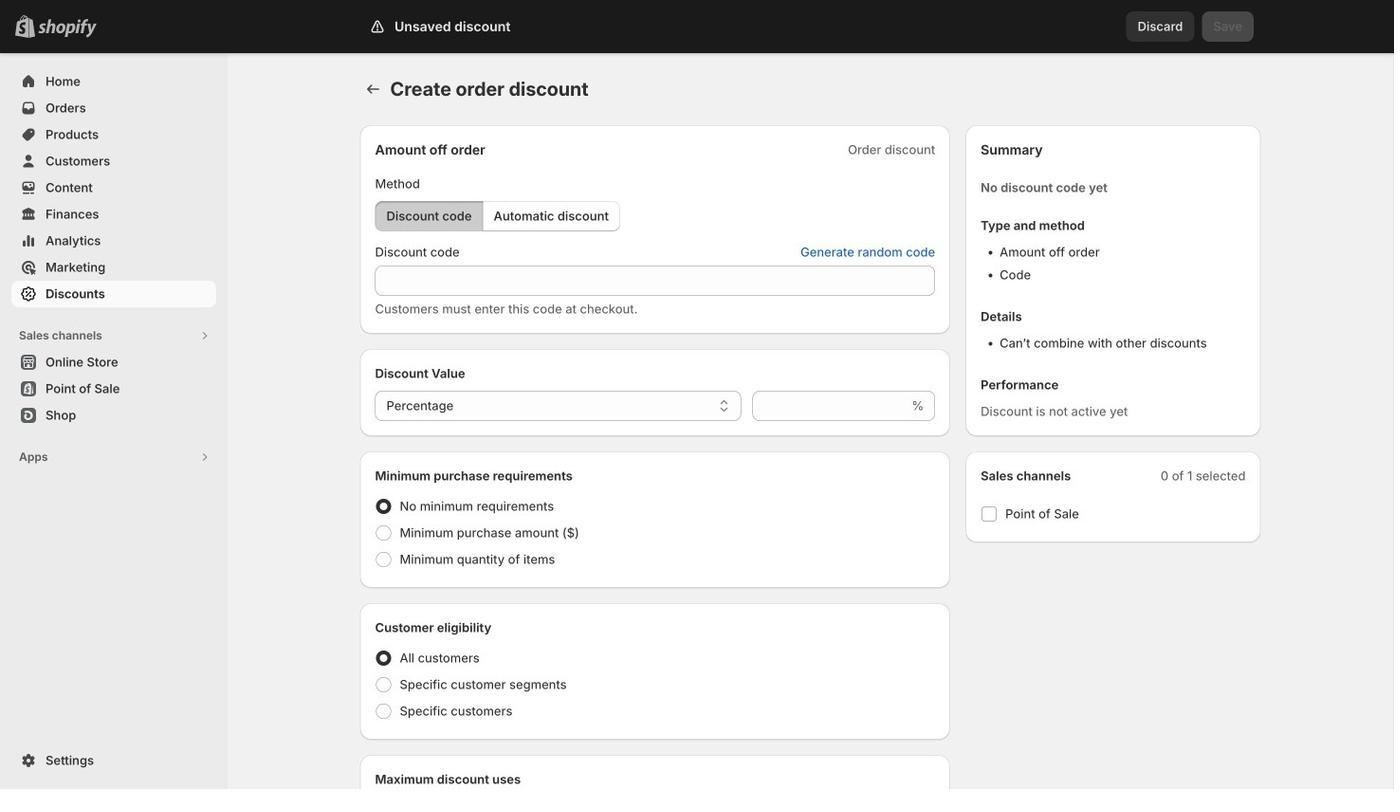 Task type: locate. For each thing, give the bounding box(es) containing it.
None text field
[[375, 266, 935, 296], [752, 391, 908, 421], [375, 266, 935, 296], [752, 391, 908, 421]]

shopify image
[[38, 19, 97, 38]]



Task type: vqa. For each thing, say whether or not it's contained in the screenshot.
SHOPIFY image
yes



